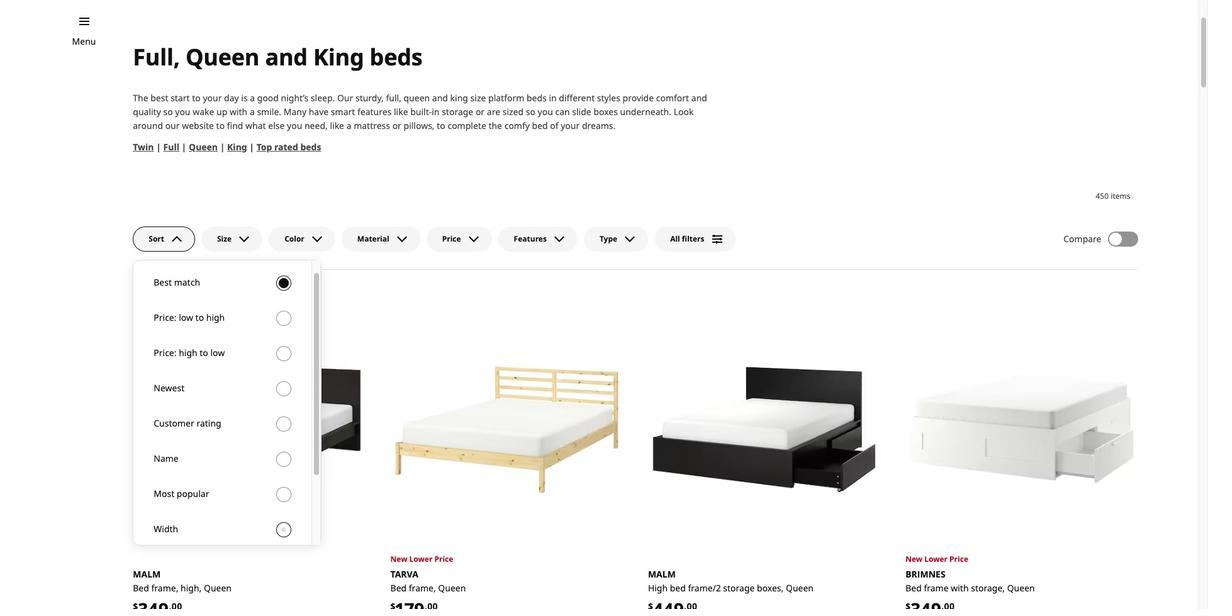 Task type: describe. For each thing, give the bounding box(es) containing it.
all
[[670, 233, 680, 244]]

boxes,
[[757, 582, 784, 594]]

match
[[174, 276, 200, 288]]

new for tarva
[[391, 554, 408, 564]]

comfy
[[505, 120, 530, 131]]

queen inside menu full, queen and king beds
[[186, 42, 259, 72]]

brimnes
[[906, 568, 946, 580]]

0 horizontal spatial in
[[432, 106, 440, 118]]

0 horizontal spatial like
[[330, 120, 344, 131]]

sort button
[[133, 226, 195, 252]]

rated
[[274, 141, 298, 153]]

good
[[257, 92, 279, 104]]

3 | from the left
[[220, 141, 225, 153]]

frame/2
[[688, 582, 721, 594]]

material button
[[342, 226, 420, 252]]

new lower price brimnes bed frame with storage, queen
[[906, 554, 1035, 594]]

new lower price tarva bed frame, queen
[[391, 554, 466, 594]]

1 horizontal spatial in
[[549, 92, 557, 104]]

malm for high
[[648, 568, 676, 580]]

night's
[[281, 92, 309, 104]]

pillows,
[[404, 120, 435, 131]]

0 vertical spatial or
[[476, 106, 485, 118]]

are
[[487, 106, 500, 118]]

complete
[[448, 120, 486, 131]]

sturdy,
[[356, 92, 384, 104]]

popular
[[177, 488, 209, 500]]

menu full, queen and king beds
[[72, 35, 423, 72]]

1 horizontal spatial low
[[211, 347, 225, 359]]

new for brimnes
[[906, 554, 923, 564]]

to down price: low to high
[[200, 347, 208, 359]]

0 vertical spatial your
[[203, 92, 222, 104]]

name
[[154, 452, 179, 464]]

is
[[241, 92, 248, 104]]

width
[[154, 523, 178, 535]]

tarva
[[391, 568, 418, 580]]

queen link
[[189, 141, 218, 153]]

many
[[284, 106, 307, 118]]

full
[[163, 141, 179, 153]]

else
[[268, 120, 285, 131]]

customer
[[154, 417, 194, 429]]

built-
[[411, 106, 432, 118]]

storage,
[[971, 582, 1005, 594]]

450 items
[[1096, 191, 1131, 201]]

best
[[151, 92, 168, 104]]

can
[[555, 106, 570, 118]]

all filters
[[670, 233, 705, 244]]

full,
[[386, 92, 401, 104]]

slide
[[572, 106, 591, 118]]

storage inside malm high bed frame/2 storage boxes, queen
[[723, 582, 755, 594]]

0 horizontal spatial low
[[179, 311, 193, 323]]

2 vertical spatial a
[[347, 120, 352, 131]]

beds inside the best start to your day is a good night's sleep. our sturdy, full, queen and king size platform beds in different styles provide comfort and quality so you wake up with a smile. many have smart features like built-in storage or are sized so you can slide boxes underneath. look around our website to find what else you need, like a mattress or pillows, to complete the comfy bed of your dreams.
[[527, 92, 547, 104]]

customer rating
[[154, 417, 221, 429]]

1 so from the left
[[163, 106, 173, 118]]

smile.
[[257, 106, 281, 118]]

sort
[[149, 233, 164, 244]]

1 vertical spatial or
[[393, 120, 401, 131]]

frame, inside new lower price tarva bed frame, queen
[[409, 582, 436, 594]]

2 vertical spatial beds
[[300, 141, 321, 153]]

twin | full | queen | king | top rated beds
[[133, 141, 321, 153]]

color button
[[269, 226, 335, 252]]

size
[[217, 233, 232, 244]]

most
[[154, 488, 174, 500]]

king inside menu full, queen and king beds
[[313, 42, 364, 72]]

items
[[1111, 191, 1131, 201]]

top
[[257, 141, 272, 153]]

0 vertical spatial like
[[394, 106, 408, 118]]

full link
[[163, 141, 179, 153]]

1 horizontal spatial you
[[287, 120, 302, 131]]

2 horizontal spatial you
[[538, 106, 553, 118]]

the best start to your day is a good night's sleep. our sturdy, full, queen and king size platform beds in different styles provide comfort and quality so you wake up with a smile. many have smart features like built-in storage or are sized so you can slide boxes underneath. look around our website to find what else you need, like a mattress or pillows, to complete the comfy bed of your dreams.
[[133, 92, 707, 131]]

rating
[[197, 417, 221, 429]]

boxes
[[594, 106, 618, 118]]

what
[[246, 120, 266, 131]]

queen
[[404, 92, 430, 104]]

high
[[648, 582, 668, 594]]

full,
[[133, 42, 180, 72]]

up
[[217, 106, 227, 118]]

price: for price: high to low
[[154, 347, 177, 359]]

quality
[[133, 106, 161, 118]]

top rated beds link
[[257, 141, 321, 153]]

type button
[[584, 226, 648, 252]]

the
[[489, 120, 502, 131]]

queen inside 'new lower price brimnes bed frame with storage, queen'
[[1007, 582, 1035, 594]]

dreams.
[[582, 120, 616, 131]]

to up price: high to low
[[195, 311, 204, 323]]

provide
[[623, 92, 654, 104]]

around
[[133, 120, 163, 131]]

platform
[[488, 92, 525, 104]]

compare
[[1064, 233, 1102, 245]]

twin
[[133, 141, 154, 153]]

0 vertical spatial a
[[250, 92, 255, 104]]

price: high to low
[[154, 347, 225, 359]]

2 horizontal spatial and
[[692, 92, 707, 104]]

mattress
[[354, 120, 390, 131]]

smart
[[331, 106, 355, 118]]

high,
[[181, 582, 202, 594]]

bed inside malm bed frame, high, queen
[[133, 582, 149, 594]]

day
[[224, 92, 239, 104]]

price: for price: low to high
[[154, 311, 177, 323]]

4 | from the left
[[249, 141, 254, 153]]

king link
[[227, 141, 247, 153]]

with inside the best start to your day is a good night's sleep. our sturdy, full, queen and king size platform beds in different styles provide comfort and quality so you wake up with a smile. many have smart features like built-in storage or are sized so you can slide boxes underneath. look around our website to find what else you need, like a mattress or pillows, to complete the comfy bed of your dreams.
[[230, 106, 248, 118]]

queen inside malm high bed frame/2 storage boxes, queen
[[786, 582, 814, 594]]



Task type: locate. For each thing, give the bounding box(es) containing it.
to right the 'pillows,'
[[437, 120, 445, 131]]

1 vertical spatial bed
[[670, 582, 686, 594]]

0 horizontal spatial storage
[[442, 106, 473, 118]]

bed inside the best start to your day is a good night's sleep. our sturdy, full, queen and king size platform beds in different styles provide comfort and quality so you wake up with a smile. many have smart features like built-in storage or are sized so you can slide boxes underneath. look around our website to find what else you need, like a mattress or pillows, to complete the comfy bed of your dreams.
[[532, 120, 548, 131]]

our
[[165, 120, 180, 131]]

0 vertical spatial low
[[179, 311, 193, 323]]

price inside 'new lower price brimnes bed frame with storage, queen'
[[950, 554, 969, 564]]

color
[[285, 233, 305, 244]]

queen
[[186, 42, 259, 72], [189, 141, 218, 153], [204, 582, 232, 594], [438, 582, 466, 594], [786, 582, 814, 594], [1007, 582, 1035, 594]]

lower inside new lower price tarva bed frame, queen
[[409, 554, 433, 564]]

1 horizontal spatial so
[[526, 106, 536, 118]]

your down can
[[561, 120, 580, 131]]

beds
[[370, 42, 423, 72], [527, 92, 547, 104], [300, 141, 321, 153]]

in up can
[[549, 92, 557, 104]]

1 vertical spatial low
[[211, 347, 225, 359]]

with right frame
[[951, 582, 969, 594]]

1 vertical spatial price:
[[154, 347, 177, 359]]

like down full,
[[394, 106, 408, 118]]

0 horizontal spatial your
[[203, 92, 222, 104]]

most popular
[[154, 488, 209, 500]]

high up price: high to low
[[206, 311, 225, 323]]

start
[[171, 92, 190, 104]]

price inside new lower price tarva bed frame, queen
[[435, 554, 453, 564]]

queen inside new lower price tarva bed frame, queen
[[438, 582, 466, 594]]

in up the 'pillows,'
[[432, 106, 440, 118]]

2 bed from the left
[[391, 582, 407, 594]]

2 lower from the left
[[925, 554, 948, 564]]

2 horizontal spatial beds
[[527, 92, 547, 104]]

1 frame, from the left
[[151, 582, 178, 594]]

lower
[[409, 554, 433, 564], [925, 554, 948, 564]]

a down smart
[[347, 120, 352, 131]]

price button
[[427, 226, 492, 252]]

1 vertical spatial a
[[250, 106, 255, 118]]

bed
[[133, 582, 149, 594], [391, 582, 407, 594], [906, 582, 922, 594]]

lower up brimnes on the right bottom of page
[[925, 554, 948, 564]]

king down find
[[227, 141, 247, 153]]

so right sized
[[526, 106, 536, 118]]

0 horizontal spatial high
[[179, 347, 197, 359]]

price
[[442, 233, 461, 244], [435, 554, 453, 564], [950, 554, 969, 564]]

price for brimnes
[[950, 554, 969, 564]]

1 vertical spatial with
[[951, 582, 969, 594]]

beds inside menu full, queen and king beds
[[370, 42, 423, 72]]

king
[[450, 92, 468, 104]]

new up brimnes on the right bottom of page
[[906, 554, 923, 564]]

you down start
[[175, 106, 190, 118]]

1 new from the left
[[391, 554, 408, 564]]

bed for bed frame with storage, queen
[[906, 582, 922, 594]]

1 vertical spatial king
[[227, 141, 247, 153]]

to up wake
[[192, 92, 201, 104]]

|
[[156, 141, 161, 153], [182, 141, 187, 153], [220, 141, 225, 153], [249, 141, 254, 153]]

beds up full,
[[370, 42, 423, 72]]

1 vertical spatial in
[[432, 106, 440, 118]]

low down price: low to high
[[211, 347, 225, 359]]

so up our
[[163, 106, 173, 118]]

a up what
[[250, 106, 255, 118]]

or left the 'pillows,'
[[393, 120, 401, 131]]

0 vertical spatial high
[[206, 311, 225, 323]]

or
[[476, 106, 485, 118], [393, 120, 401, 131]]

450
[[1096, 191, 1109, 201]]

0 vertical spatial with
[[230, 106, 248, 118]]

best match
[[154, 276, 200, 288]]

find
[[227, 120, 243, 131]]

frame, down tarva
[[409, 582, 436, 594]]

bed right high
[[670, 582, 686, 594]]

king
[[313, 42, 364, 72], [227, 141, 247, 153]]

2 horizontal spatial bed
[[906, 582, 922, 594]]

new up tarva
[[391, 554, 408, 564]]

website
[[182, 120, 214, 131]]

like down smart
[[330, 120, 344, 131]]

1 vertical spatial beds
[[527, 92, 547, 104]]

bed left 'of'
[[532, 120, 548, 131]]

bed for bed frame, queen
[[391, 582, 407, 594]]

2 malm from the left
[[648, 568, 676, 580]]

price inside popup button
[[442, 233, 461, 244]]

1 horizontal spatial malm
[[648, 568, 676, 580]]

lower for brimnes
[[925, 554, 948, 564]]

underneath.
[[620, 106, 672, 118]]

0 horizontal spatial frame,
[[151, 582, 178, 594]]

malm inside malm high bed frame/2 storage boxes, queen
[[648, 568, 676, 580]]

1 horizontal spatial king
[[313, 42, 364, 72]]

material
[[357, 233, 389, 244]]

price: low to high
[[154, 311, 225, 323]]

king up our
[[313, 42, 364, 72]]

0 horizontal spatial malm
[[133, 568, 161, 580]]

beds down need,
[[300, 141, 321, 153]]

menu
[[72, 35, 96, 47]]

bed down brimnes on the right bottom of page
[[906, 582, 922, 594]]

new inside new lower price tarva bed frame, queen
[[391, 554, 408, 564]]

0 horizontal spatial and
[[265, 42, 308, 72]]

bed down tarva
[[391, 582, 407, 594]]

1 horizontal spatial beds
[[370, 42, 423, 72]]

0 vertical spatial in
[[549, 92, 557, 104]]

menu button
[[72, 35, 96, 48]]

high
[[206, 311, 225, 323], [179, 347, 197, 359]]

with inside 'new lower price brimnes bed frame with storage, queen'
[[951, 582, 969, 594]]

lower inside 'new lower price brimnes bed frame with storage, queen'
[[925, 554, 948, 564]]

1 horizontal spatial your
[[561, 120, 580, 131]]

1 bed from the left
[[133, 582, 149, 594]]

0 horizontal spatial lower
[[409, 554, 433, 564]]

| left king link
[[220, 141, 225, 153]]

size
[[471, 92, 486, 104]]

2 so from the left
[[526, 106, 536, 118]]

and up look
[[692, 92, 707, 104]]

to down up
[[216, 120, 225, 131]]

styles
[[597, 92, 621, 104]]

2 new from the left
[[906, 554, 923, 564]]

low down match
[[179, 311, 193, 323]]

| right full link
[[182, 141, 187, 153]]

0 horizontal spatial bed
[[133, 582, 149, 594]]

storage left boxes,
[[723, 582, 755, 594]]

2 frame, from the left
[[409, 582, 436, 594]]

frame, left high,
[[151, 582, 178, 594]]

have
[[309, 106, 329, 118]]

1 price: from the top
[[154, 311, 177, 323]]

of
[[550, 120, 559, 131]]

features
[[514, 233, 547, 244]]

the
[[133, 92, 148, 104]]

malm inside malm bed frame, high, queen
[[133, 568, 161, 580]]

you down many
[[287, 120, 302, 131]]

all filters button
[[655, 226, 735, 252]]

1 vertical spatial like
[[330, 120, 344, 131]]

0 horizontal spatial beds
[[300, 141, 321, 153]]

1 horizontal spatial bed
[[391, 582, 407, 594]]

1 horizontal spatial and
[[432, 92, 448, 104]]

| left full
[[156, 141, 161, 153]]

like
[[394, 106, 408, 118], [330, 120, 344, 131]]

with up find
[[230, 106, 248, 118]]

1 horizontal spatial like
[[394, 106, 408, 118]]

sized
[[503, 106, 524, 118]]

a right is
[[250, 92, 255, 104]]

0 vertical spatial storage
[[442, 106, 473, 118]]

2 | from the left
[[182, 141, 187, 153]]

1 | from the left
[[156, 141, 161, 153]]

beds right platform
[[527, 92, 547, 104]]

high down price: low to high
[[179, 347, 197, 359]]

1 vertical spatial your
[[561, 120, 580, 131]]

1 horizontal spatial with
[[951, 582, 969, 594]]

size button
[[201, 226, 263, 252]]

1 horizontal spatial storage
[[723, 582, 755, 594]]

malm up high
[[648, 568, 676, 580]]

1 horizontal spatial or
[[476, 106, 485, 118]]

frame,
[[151, 582, 178, 594], [409, 582, 436, 594]]

type
[[600, 233, 618, 244]]

sleep.
[[311, 92, 335, 104]]

2 price: from the top
[[154, 347, 177, 359]]

so
[[163, 106, 173, 118], [526, 106, 536, 118]]

and inside menu full, queen and king beds
[[265, 42, 308, 72]]

bed inside new lower price tarva bed frame, queen
[[391, 582, 407, 594]]

1 horizontal spatial new
[[906, 554, 923, 564]]

0 vertical spatial bed
[[532, 120, 548, 131]]

wake
[[193, 106, 214, 118]]

0 vertical spatial beds
[[370, 42, 423, 72]]

1 malm from the left
[[133, 568, 161, 580]]

to
[[192, 92, 201, 104], [216, 120, 225, 131], [437, 120, 445, 131], [195, 311, 204, 323], [200, 347, 208, 359]]

1 horizontal spatial frame,
[[409, 582, 436, 594]]

and up night's
[[265, 42, 308, 72]]

price for tarva
[[435, 554, 453, 564]]

bed
[[532, 120, 548, 131], [670, 582, 686, 594]]

0 horizontal spatial so
[[163, 106, 173, 118]]

bed inside malm high bed frame/2 storage boxes, queen
[[670, 582, 686, 594]]

lower up tarva
[[409, 554, 433, 564]]

best
[[154, 276, 172, 288]]

1 vertical spatial high
[[179, 347, 197, 359]]

features
[[357, 106, 392, 118]]

price: down best
[[154, 311, 177, 323]]

new inside 'new lower price brimnes bed frame with storage, queen'
[[906, 554, 923, 564]]

0 horizontal spatial you
[[175, 106, 190, 118]]

newest
[[154, 382, 185, 394]]

0 vertical spatial price:
[[154, 311, 177, 323]]

you up 'of'
[[538, 106, 553, 118]]

your up wake
[[203, 92, 222, 104]]

storage down king
[[442, 106, 473, 118]]

queen inside malm bed frame, high, queen
[[204, 582, 232, 594]]

and left king
[[432, 92, 448, 104]]

in
[[549, 92, 557, 104], [432, 106, 440, 118]]

bed inside 'new lower price brimnes bed frame with storage, queen'
[[906, 582, 922, 594]]

malm high bed frame/2 storage boxes, queen
[[648, 568, 814, 594]]

frame
[[924, 582, 949, 594]]

features button
[[498, 226, 578, 252]]

frame, inside malm bed frame, high, queen
[[151, 582, 178, 594]]

0 horizontal spatial or
[[393, 120, 401, 131]]

1 lower from the left
[[409, 554, 433, 564]]

3 bed from the left
[[906, 582, 922, 594]]

| left top
[[249, 141, 254, 153]]

1 horizontal spatial lower
[[925, 554, 948, 564]]

1 horizontal spatial bed
[[670, 582, 686, 594]]

comfort
[[656, 92, 689, 104]]

lower for tarva
[[409, 554, 433, 564]]

0 horizontal spatial bed
[[532, 120, 548, 131]]

1 horizontal spatial high
[[206, 311, 225, 323]]

look
[[674, 106, 694, 118]]

twin link
[[133, 141, 154, 153]]

0 horizontal spatial new
[[391, 554, 408, 564]]

1 vertical spatial storage
[[723, 582, 755, 594]]

0 horizontal spatial king
[[227, 141, 247, 153]]

price:
[[154, 311, 177, 323], [154, 347, 177, 359]]

our
[[337, 92, 353, 104]]

0 vertical spatial king
[[313, 42, 364, 72]]

malm down the width
[[133, 568, 161, 580]]

storage inside the best start to your day is a good night's sleep. our sturdy, full, queen and king size platform beds in different styles provide comfort and quality so you wake up with a smile. many have smart features like built-in storage or are sized so you can slide boxes underneath. look around our website to find what else you need, like a mattress or pillows, to complete the comfy bed of your dreams.
[[442, 106, 473, 118]]

or left are
[[476, 106, 485, 118]]

price: up newest
[[154, 347, 177, 359]]

bed left high,
[[133, 582, 149, 594]]

different
[[559, 92, 595, 104]]

with
[[230, 106, 248, 118], [951, 582, 969, 594]]

malm for bed
[[133, 568, 161, 580]]

0 horizontal spatial with
[[230, 106, 248, 118]]



Task type: vqa. For each thing, say whether or not it's contained in the screenshot.
2nd '|' from left
yes



